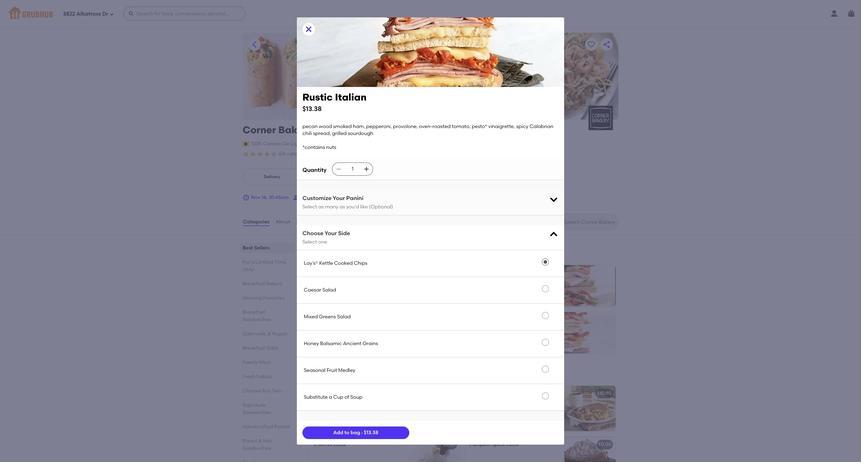 Task type: vqa. For each thing, say whether or not it's contained in the screenshot.
the right svg icon
no



Task type: locate. For each thing, give the bounding box(es) containing it.
for a limited time only! tab
[[243, 259, 291, 273]]

0 vertical spatial pancakes
[[338, 391, 361, 397]]

1 horizontal spatial fresh
[[333, 408, 345, 414]]

add
[[333, 430, 343, 436]]

morning favorites
[[243, 295, 285, 301]]

1 horizontal spatial latte
[[506, 442, 519, 448]]

a left cup
[[329, 394, 332, 400]]

panini & hot sandwiches
[[243, 438, 272, 452]]

0 vertical spatial panini
[[346, 195, 364, 201]]

1 vertical spatial &
[[258, 438, 262, 444]]

1 horizontal spatial best
[[308, 243, 324, 252]]

select left "one"
[[303, 239, 317, 245]]

sandwiches down signature
[[243, 410, 271, 416]]

panini inside customize your panini select as many as you'd like (optional)
[[346, 195, 364, 201]]

0 vertical spatial bakery
[[278, 124, 312, 136]]

salads
[[256, 374, 272, 380]]

roasted
[[432, 123, 451, 129]]

0 horizontal spatial latte
[[334, 442, 346, 448]]

0 vertical spatial of
[[345, 394, 349, 400]]

choose up "one"
[[303, 230, 323, 237]]

1 vertical spatial blueberry
[[314, 401, 336, 406]]

best sellers
[[243, 245, 270, 251]]

fresh up buttermilk
[[333, 408, 345, 414]]

blueberry for blueberry compote, whipped cream, fresh blueberries on top of our buttermilk pancakes
[[314, 401, 336, 406]]

oatmeals & yogurt tab
[[243, 330, 291, 338]]

0 vertical spatial your
[[333, 195, 345, 201]]

as left you'd
[[340, 204, 345, 210]]

your up many
[[333, 195, 345, 201]]

panini up you'd
[[346, 195, 364, 201]]

1 blueberry from the top
[[314, 391, 337, 397]]

location
[[344, 141, 364, 147]]

only! inside tab
[[243, 267, 255, 273]]

1 latte from the left
[[334, 442, 346, 448]]

0 horizontal spatial time
[[274, 259, 286, 265]]

fresh salads tab
[[243, 373, 291, 381]]

2 blueberry from the top
[[314, 401, 336, 406]]

delivery
[[264, 174, 280, 179]]

svg image right dr
[[128, 11, 134, 16]]

1 select from the top
[[303, 204, 317, 210]]

smoked
[[333, 123, 352, 129]]

0 vertical spatial blueberry
[[314, 391, 337, 397]]

family meal tab
[[243, 359, 291, 366]]

breakfast inside tab
[[243, 281, 265, 287]]

1 horizontal spatial as
[[340, 204, 345, 210]]

0 horizontal spatial sellers
[[254, 245, 270, 251]]

1 vertical spatial sandwiches
[[243, 410, 271, 416]]

any
[[262, 388, 271, 394]]

salad inside the caesar salad button
[[322, 287, 336, 293]]

quantity
[[303, 167, 327, 173]]

for a limited time only!
[[243, 259, 286, 273], [308, 370, 397, 379]]

blueberry for blueberry pancakes
[[314, 391, 337, 397]]

for a limited time only! up breakfast bakery
[[243, 259, 286, 273]]

bakery up favorites
[[266, 281, 282, 287]]

choose inside choose any two 'tab'
[[243, 388, 261, 394]]

on down whipped
[[374, 408, 380, 414]]

provolone,
[[393, 123, 418, 129]]

substitute a cup of soup
[[304, 394, 363, 400]]

best inside best sellers tab
[[243, 245, 253, 251]]

italian for rustic italian $13.38
[[335, 91, 367, 103]]

svg image left nov
[[243, 194, 250, 201]]

2 select from the top
[[303, 239, 317, 245]]

1 vertical spatial bakery
[[266, 281, 282, 287]]

cream,
[[314, 408, 331, 414]]

rustic up "pecan"
[[303, 91, 333, 103]]

0 vertical spatial limited
[[256, 259, 273, 265]]

calabrian
[[530, 123, 553, 129]]

bakery inside tab
[[266, 281, 282, 287]]

breakfast for breakfast sandwiches
[[243, 309, 265, 315]]

fresh inside 'blueberry compote, whipped cream, fresh blueberries on top of our buttermilk pancakes'
[[333, 408, 345, 414]]

handcrafted pastas
[[243, 424, 290, 430]]

3
[[321, 141, 324, 147]]

signature sandwiches tab
[[243, 402, 291, 416]]

select
[[303, 204, 317, 210], [303, 239, 317, 245]]

best up the for a limited time only! tab
[[243, 245, 253, 251]]

onions
[[470, 415, 485, 421]]

mixed
[[304, 314, 318, 320]]

1 horizontal spatial a
[[322, 370, 327, 379]]

0 vertical spatial italian
[[335, 91, 367, 103]]

save this restaurant button
[[585, 38, 598, 51]]

your for customize
[[333, 195, 345, 201]]

pumpkin spice latte
[[470, 442, 519, 448]]

panini down handcrafted
[[243, 438, 257, 444]]

of
[[345, 394, 349, 400], [390, 408, 395, 414]]

breakfast down morning
[[243, 309, 265, 315]]

0 horizontal spatial only!
[[243, 267, 255, 273]]

$13.38 down rustic italian
[[315, 339, 329, 345]]

1 vertical spatial $13.38
[[315, 339, 329, 345]]

0 vertical spatial breakfast
[[243, 281, 265, 287]]

select down the start
[[303, 204, 317, 210]]

pancakes down blueberries on the left bottom of the page
[[348, 415, 371, 421]]

sellers up ordered
[[326, 243, 350, 252]]

of up compote,
[[345, 394, 349, 400]]

breakfast for breakfast sides
[[243, 345, 265, 351]]

on up cooked at the left bottom of page
[[341, 253, 347, 259]]

nov
[[251, 195, 260, 200]]

sellers inside best sellers most ordered on grubhub
[[326, 243, 350, 252]]

for down best sellers
[[243, 259, 250, 265]]

svg image
[[847, 9, 856, 18], [110, 12, 114, 16], [305, 25, 313, 33], [549, 194, 559, 204], [549, 230, 559, 239]]

2 vertical spatial sandwiches
[[243, 446, 271, 452]]

rustic
[[303, 91, 333, 103], [315, 331, 329, 337]]

side
[[338, 230, 350, 237]]

medley
[[338, 368, 355, 374]]

1 vertical spatial on
[[374, 408, 380, 414]]

many
[[325, 204, 338, 210]]

0 vertical spatial on
[[341, 253, 347, 259]]

0 vertical spatial $13.38
[[303, 105, 322, 113]]

main navigation navigation
[[0, 0, 861, 27]]

$13.38 up "pecan"
[[303, 105, 322, 113]]

fresh down family
[[243, 374, 255, 380]]

1.4
[[327, 177, 332, 182]]

la
[[291, 141, 297, 147]]

lay's® kettle cooked chips
[[304, 260, 368, 266]]

of right top
[[390, 408, 395, 414]]

$13.38 right :
[[364, 430, 378, 436]]

$10.90
[[597, 391, 612, 397]]

0 horizontal spatial for
[[243, 259, 250, 265]]

1 horizontal spatial only!
[[377, 370, 397, 379]]

as
[[318, 204, 324, 210], [340, 204, 345, 210]]

a left fruit
[[322, 370, 327, 379]]

rustic italian
[[315, 331, 346, 337]]

1 vertical spatial salad
[[337, 314, 351, 320]]

latte
[[334, 442, 346, 448], [506, 442, 519, 448]]

1 vertical spatial panini
[[243, 438, 257, 444]]

sandwiches up oatmeals
[[243, 317, 271, 323]]

sandwiches inside panini & hot sandwiches
[[243, 446, 271, 452]]

0 vertical spatial fresh
[[243, 374, 255, 380]]

0 vertical spatial salad
[[322, 287, 336, 293]]

handcrafted
[[243, 424, 273, 430]]

1 vertical spatial choose
[[243, 388, 261, 394]]

pickup 1.4 mi
[[326, 171, 340, 182]]

lay's®
[[304, 260, 318, 266]]

svg image up mi
[[336, 166, 342, 172]]

rustic up balsamic
[[315, 331, 329, 337]]

0 vertical spatial for a limited time only!
[[243, 259, 286, 273]]

1 horizontal spatial time
[[358, 370, 376, 379]]

0 vertical spatial choose
[[303, 230, 323, 237]]

time right medley
[[358, 370, 376, 379]]

option group
[[243, 168, 362, 186]]

uptown
[[502, 284, 521, 290]]

pancakes inside 'blueberry compote, whipped cream, fresh blueberries on top of our buttermilk pancakes'
[[348, 415, 371, 421]]

1 horizontal spatial for a limited time only!
[[308, 370, 397, 379]]

select inside customize your panini select as many as you'd like (optional)
[[303, 204, 317, 210]]

1 vertical spatial fresh
[[333, 408, 345, 414]]

morning
[[243, 295, 262, 301]]

italian inside the rustic italian $13.38
[[335, 91, 367, 103]]

1 vertical spatial pancakes
[[348, 415, 371, 421]]

spice
[[492, 442, 505, 448]]

0 horizontal spatial choose
[[243, 388, 261, 394]]

0 horizontal spatial panini
[[243, 438, 257, 444]]

signature
[[243, 402, 266, 408]]

svg image
[[128, 11, 134, 16], [336, 166, 342, 172], [364, 166, 369, 172], [243, 194, 250, 201]]

rustic italian $13.38
[[303, 91, 367, 113]]

panini
[[346, 195, 364, 201], [243, 438, 257, 444]]

1 horizontal spatial choose
[[303, 230, 323, 237]]

0 vertical spatial only!
[[243, 267, 255, 273]]

0 horizontal spatial as
[[318, 204, 324, 210]]

spicy
[[516, 123, 528, 129]]

ham,
[[353, 123, 365, 129]]

latte right spice
[[506, 442, 519, 448]]

0 vertical spatial time
[[274, 259, 286, 265]]

scrambled
[[470, 401, 496, 406]]

option group containing pickup
[[243, 168, 362, 186]]

bakery up la
[[278, 124, 312, 136]]

best inside best sellers most ordered on grubhub
[[308, 243, 324, 252]]

1 vertical spatial rustic
[[315, 331, 329, 337]]

1 vertical spatial of
[[390, 408, 395, 414]]

salad right the caesar
[[322, 287, 336, 293]]

choose for your
[[303, 230, 323, 237]]

sellers inside tab
[[254, 245, 270, 251]]

1 vertical spatial breakfast
[[243, 309, 265, 315]]

3 sandwiches from the top
[[243, 446, 271, 452]]

italian up honey balsamic ancient grains
[[331, 331, 346, 337]]

rustic inside the rustic italian $13.38
[[303, 91, 333, 103]]

3 breakfast from the top
[[243, 345, 265, 351]]

sandwiches inside "tab"
[[243, 410, 271, 416]]

save this restaurant image
[[587, 40, 596, 49]]

de
[[283, 141, 290, 147]]

0 horizontal spatial for a limited time only!
[[243, 259, 286, 273]]

yogurt
[[272, 331, 287, 337]]

limited up blueberry pancakes
[[328, 370, 356, 379]]

0 horizontal spatial best
[[243, 245, 253, 251]]

time down best sellers tab
[[274, 259, 286, 265]]

s'mores
[[314, 442, 332, 448]]

reina
[[298, 141, 311, 147]]

1 as from the left
[[318, 204, 324, 210]]

corner bakery logo image
[[589, 106, 613, 130]]

0 vertical spatial a
[[251, 259, 255, 265]]

1 breakfast from the top
[[243, 281, 265, 287]]

breakfast sandwiches
[[243, 309, 271, 323]]

select inside choose your side select one
[[303, 239, 317, 245]]

1 horizontal spatial sellers
[[326, 243, 350, 252]]

best for best sellers most ordered on grubhub
[[308, 243, 324, 252]]

breakfast down oatmeals
[[243, 345, 265, 351]]

blueberry inside 'blueberry compote, whipped cream, fresh blueberries on top of our buttermilk pancakes'
[[314, 401, 336, 406]]

sandwiches inside tab
[[243, 317, 271, 323]]

choose inside choose your side select one
[[303, 230, 323, 237]]

your
[[333, 195, 345, 201], [325, 230, 337, 237]]

1 horizontal spatial limited
[[328, 370, 356, 379]]

wood
[[319, 123, 332, 129]]

1 vertical spatial select
[[303, 239, 317, 245]]

1 horizontal spatial of
[[390, 408, 395, 414]]

a inside the for a limited time only! tab
[[251, 259, 255, 265]]

breakfast bakery tab
[[243, 280, 291, 288]]

albatross
[[76, 11, 101, 17]]

limited down best sellers tab
[[256, 259, 273, 265]]

0 vertical spatial select
[[303, 204, 317, 210]]

0 horizontal spatial limited
[[256, 259, 273, 265]]

salad inside 'mixed greens salad' button
[[337, 314, 351, 320]]

search icon image
[[552, 218, 561, 226]]

panini inside panini & hot sandwiches
[[243, 438, 257, 444]]

uptown turkey avocado button
[[497, 265, 616, 307]]

0 horizontal spatial on
[[341, 253, 347, 259]]

1 horizontal spatial panini
[[346, 195, 364, 201]]

cooked
[[334, 260, 353, 266]]

nov 16, 10:45am
[[251, 195, 289, 200]]

2 horizontal spatial a
[[329, 394, 332, 400]]

a inside substitute a cup of soup button
[[329, 394, 332, 400]]

a down best sellers
[[251, 259, 255, 265]]

latte down add
[[334, 442, 346, 448]]

& left hot
[[258, 438, 262, 444]]

1 vertical spatial italian
[[331, 331, 346, 337]]

on inside 'blueberry compote, whipped cream, fresh blueberries on top of our buttermilk pancakes'
[[374, 408, 380, 414]]

sandwiches for signature
[[243, 410, 271, 416]]

& for hot
[[258, 438, 262, 444]]

your up "one"
[[325, 230, 337, 237]]

star icon image
[[243, 151, 250, 158], [250, 151, 257, 158], [257, 151, 264, 158], [264, 151, 270, 158], [270, 151, 277, 158], [270, 151, 277, 158]]

1025 camino de la reina ste 3 button
[[251, 140, 324, 148]]

oven-
[[419, 123, 433, 129]]

0 vertical spatial &
[[267, 331, 271, 337]]

start group order button
[[293, 191, 342, 204]]

only! up whipped
[[377, 370, 397, 379]]

your inside choose your side select one
[[325, 230, 337, 237]]

tab
[[243, 459, 291, 462]]

for a limited time only! up soup
[[308, 370, 397, 379]]

blueberry
[[314, 391, 337, 397], [314, 401, 336, 406]]

sellers up the for a limited time only! tab
[[254, 245, 270, 251]]

s'mores latte
[[314, 442, 346, 448]]

bakery for breakfast bakery
[[266, 281, 282, 287]]

1 horizontal spatial &
[[267, 331, 271, 337]]

limited inside tab
[[256, 259, 273, 265]]

for left fruit
[[308, 370, 320, 379]]

customize
[[303, 195, 332, 201]]

panini & hot sandwiches tab
[[243, 438, 291, 452]]

sandwiches down hot
[[243, 446, 271, 452]]

nuts
[[326, 145, 336, 151]]

fresh salads
[[243, 374, 272, 380]]

categories button
[[243, 210, 270, 235]]

0 horizontal spatial of
[[345, 394, 349, 400]]

only! up breakfast bakery
[[243, 267, 255, 273]]

switch location
[[328, 141, 364, 147]]

1 sandwiches from the top
[[243, 317, 271, 323]]

best for best sellers
[[243, 245, 253, 251]]

choose your side select one
[[303, 230, 350, 245]]

2 breakfast from the top
[[243, 309, 265, 315]]

1 vertical spatial your
[[325, 230, 337, 237]]

1 horizontal spatial salad
[[337, 314, 351, 320]]

rustic for rustic italian
[[315, 331, 329, 337]]

your inside customize your panini select as many as you'd like (optional)
[[333, 195, 345, 201]]

s'mores latte image
[[408, 437, 460, 462]]

as down group
[[318, 204, 324, 210]]

breakfast up morning
[[243, 281, 265, 287]]

morning favorites tab
[[243, 295, 291, 302]]

0 horizontal spatial salad
[[322, 287, 336, 293]]

(optional)
[[369, 204, 393, 210]]

&
[[267, 331, 271, 337], [258, 438, 262, 444]]

1 vertical spatial limited
[[328, 370, 356, 379]]

fresh inside tab
[[243, 374, 255, 380]]

breakfast inside 'tab'
[[243, 345, 265, 351]]

sellers for best sellers
[[254, 245, 270, 251]]

best up most
[[308, 243, 324, 252]]

start
[[301, 195, 313, 200]]

0 horizontal spatial fresh
[[243, 374, 255, 380]]

italian up ham,
[[335, 91, 367, 103]]

0 vertical spatial for
[[243, 259, 250, 265]]

631
[[279, 151, 286, 157]]

salad right greens
[[337, 314, 351, 320]]

kettle
[[319, 260, 333, 266]]

choose up signature
[[243, 388, 261, 394]]

0 horizontal spatial &
[[258, 438, 262, 444]]

pancakes up compote,
[[338, 391, 361, 397]]

2 sandwiches from the top
[[243, 410, 271, 416]]

1 vertical spatial time
[[358, 370, 376, 379]]

& left 'yogurt'
[[267, 331, 271, 337]]

time inside the for a limited time only! tab
[[274, 259, 286, 265]]

0 vertical spatial sandwiches
[[243, 317, 271, 323]]

1 horizontal spatial for
[[308, 370, 320, 379]]

1 horizontal spatial on
[[374, 408, 380, 414]]

& inside panini & hot sandwiches
[[258, 438, 262, 444]]

svg image inside main navigation navigation
[[128, 11, 134, 16]]

2 vertical spatial a
[[329, 394, 332, 400]]

0 horizontal spatial a
[[251, 259, 255, 265]]

breakfast inside breakfast sandwiches
[[243, 309, 265, 315]]

2 vertical spatial breakfast
[[243, 345, 265, 351]]

0 vertical spatial rustic
[[303, 91, 333, 103]]



Task type: describe. For each thing, give the bounding box(es) containing it.
turkey
[[522, 284, 537, 290]]

switch
[[328, 141, 343, 147]]

share icon image
[[603, 40, 611, 49]]

pesto*
[[472, 123, 487, 129]]

choose any two
[[243, 388, 282, 394]]

best sellers most ordered on grubhub
[[308, 243, 369, 259]]

people icon image
[[293, 194, 300, 201]]

pastas
[[274, 424, 290, 430]]

breakfast sides tab
[[243, 345, 291, 352]]

handcrafted pastas tab
[[243, 423, 291, 431]]

svg image inside nov 16, 10:45am button
[[243, 194, 250, 201]]

*contains
[[303, 145, 325, 151]]

to
[[344, 430, 349, 436]]

breakfast for breakfast bakery
[[243, 281, 265, 287]]

Input item quantity number field
[[345, 163, 360, 175]]

sellers for best sellers most ordered on grubhub
[[326, 243, 350, 252]]

2 as from the left
[[340, 204, 345, 210]]

2 vertical spatial $13.38
[[364, 430, 378, 436]]

dr
[[102, 11, 108, 17]]

choose for any
[[243, 388, 261, 394]]

3822 albatross dr
[[63, 11, 108, 17]]

pecan
[[303, 123, 318, 129]]

for a limited time only! inside tab
[[243, 259, 286, 273]]

cup
[[333, 394, 343, 400]]

ordered
[[321, 253, 339, 259]]

blueberry compote, whipped cream, fresh blueberries on top of our buttermilk pancakes
[[314, 401, 395, 421]]

best sellers tab
[[243, 244, 291, 252]]

our
[[314, 415, 321, 421]]

caesar
[[304, 287, 321, 293]]

bag
[[351, 430, 360, 436]]

1 vertical spatial for a limited time only!
[[308, 370, 397, 379]]

nov 16, 10:45am button
[[243, 191, 289, 204]]

spread,
[[313, 130, 331, 136]]

on inside best sellers most ordered on grubhub
[[341, 253, 347, 259]]

substitute
[[304, 394, 328, 400]]

hot
[[263, 438, 272, 444]]

pumpkin spice latte image
[[564, 437, 616, 462]]

reviews
[[296, 219, 316, 225]]

blueberry pancakes image
[[408, 386, 460, 431]]

1 vertical spatial for
[[308, 370, 320, 379]]

add to bag : $13.38
[[333, 430, 378, 436]]

about button
[[275, 210, 291, 235]]

choose any two tab
[[243, 387, 291, 395]]

reviews button
[[296, 210, 316, 235]]

meal
[[259, 360, 271, 366]]

mixed greens salad
[[304, 314, 351, 320]]

seasonal
[[304, 368, 326, 374]]

breakfast sides
[[243, 345, 279, 351]]

spinach,
[[519, 408, 539, 414]]

oatmeals
[[243, 331, 266, 337]]

uptown turkey avocado
[[502, 284, 560, 290]]

order
[[329, 195, 342, 200]]

:
[[361, 430, 363, 436]]

honey balsamic ancient grains button
[[297, 331, 564, 357]]

1025 camino de la reina ste 3
[[251, 141, 324, 147]]

pecan wood smoked ham, pepperoni, provolone, oven-roasted tomato, pesto* vinaigrette, spicy calabrian chili spread, grilled sourdough *contains nuts
[[303, 123, 555, 151]]

red
[[533, 401, 541, 406]]

family meal
[[243, 360, 271, 366]]

breakfast sandwiches tab
[[243, 309, 291, 323]]

1 vertical spatial a
[[322, 370, 327, 379]]

corner
[[243, 124, 276, 136]]

select for choose your side
[[303, 239, 317, 245]]

pepper,
[[470, 408, 488, 414]]

seasonal fruit medley
[[304, 368, 355, 374]]

categories
[[243, 219, 270, 225]]

whipped
[[362, 401, 384, 406]]

soup
[[350, 394, 363, 400]]

grubhub
[[348, 253, 369, 259]]

blueberries
[[346, 408, 373, 414]]

svg image right input item quantity number field at left top
[[364, 166, 369, 172]]

10:45am
[[269, 195, 289, 200]]

signature sandwiches
[[243, 402, 271, 416]]

garden gate scrambler (v) image
[[564, 386, 616, 431]]

balsamic
[[320, 341, 342, 347]]

1025
[[251, 141, 262, 147]]

blueberry pancakes
[[314, 391, 361, 397]]

3822
[[63, 11, 75, 17]]

of inside 'blueberry compote, whipped cream, fresh blueberries on top of our buttermilk pancakes'
[[390, 408, 395, 414]]

cheddar,
[[511, 401, 532, 406]]

for inside tab
[[243, 259, 250, 265]]

of inside button
[[345, 394, 349, 400]]

subscription pass image
[[243, 141, 250, 147]]

camino
[[263, 141, 282, 147]]

& for yogurt
[[267, 331, 271, 337]]

fruit
[[327, 368, 337, 374]]

1 vertical spatial only!
[[377, 370, 397, 379]]

you'd
[[346, 204, 359, 210]]

16,
[[262, 195, 268, 200]]

your for choose
[[325, 230, 337, 237]]

green
[[540, 408, 554, 414]]

compote,
[[337, 401, 361, 406]]

$5.69
[[443, 442, 456, 448]]

buttermilk
[[323, 415, 347, 421]]

mi
[[333, 177, 338, 182]]

avocado
[[538, 284, 560, 290]]

grilled
[[332, 130, 347, 136]]

most
[[308, 253, 319, 259]]

Search Corner Bakery search field
[[563, 219, 616, 226]]

$13.38 inside the rustic italian $13.38
[[303, 105, 322, 113]]

sandwiches for breakfast
[[243, 317, 271, 323]]

ancient
[[343, 341, 361, 347]]

customize your panini select as many as you'd like (optional)
[[303, 195, 393, 210]]

breakfast bakery
[[243, 281, 282, 287]]

select for customize your panini
[[303, 204, 317, 210]]

pepperoni,
[[366, 123, 392, 129]]

bakery for corner bakery
[[278, 124, 312, 136]]

2 latte from the left
[[506, 442, 519, 448]]

oatmeals & yogurt
[[243, 331, 287, 337]]

honey
[[304, 341, 319, 347]]

$0.00
[[599, 442, 612, 448]]

top
[[381, 408, 389, 414]]

italian for rustic italian
[[331, 331, 346, 337]]

rustic for rustic italian $13.38
[[303, 91, 333, 103]]

two
[[272, 388, 282, 394]]

caret left icon image
[[250, 40, 259, 49]]

club button
[[497, 312, 616, 354]]



